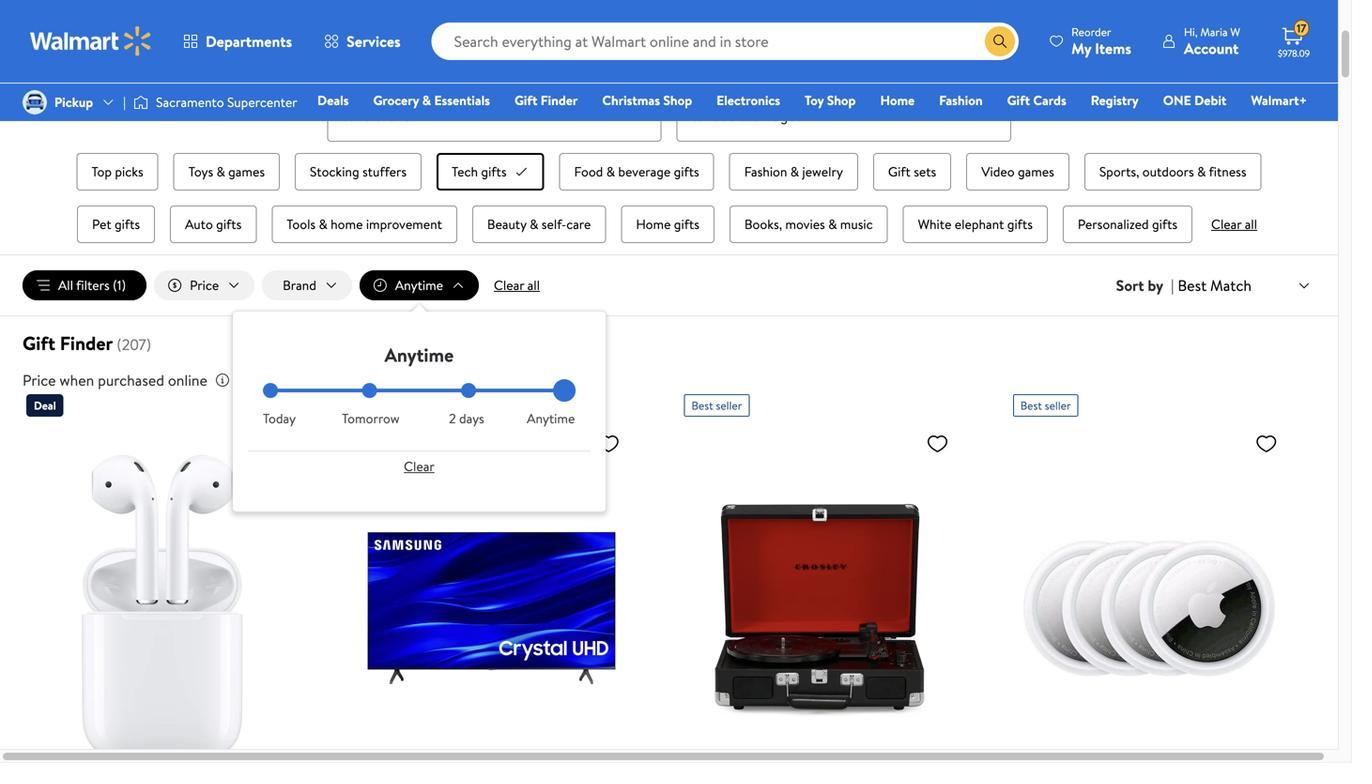 Task type: describe. For each thing, give the bounding box(es) containing it.
gifts for pet gifts
[[115, 215, 140, 233]]

& for toys & games
[[216, 162, 225, 181]]

Anytime radio
[[560, 383, 576, 398]]

tools & home improvement
[[287, 215, 442, 233]]

books,
[[744, 215, 782, 233]]

grocery & essentials link
[[365, 90, 499, 110]]

price for price when purchased online
[[23, 370, 56, 391]]

samsung 50" class tu690t crystal uhd 4k smart tv powered by tizen un50tu690tfxza image
[[355, 425, 627, 763]]

gifts for personalized gifts
[[1152, 215, 1177, 233]]

none range field inside "sort and filter section" element
[[263, 389, 576, 393]]

toy
[[805, 91, 824, 109]]

auto gifts button
[[170, 206, 257, 243]]

tools
[[287, 215, 316, 233]]

walmart+
[[1251, 91, 1307, 109]]

& for beauty & self-care
[[530, 215, 538, 233]]

gifts for auto gifts
[[216, 215, 242, 233]]

beauty & self-care list item
[[468, 202, 610, 247]]

outdoors
[[1142, 162, 1194, 181]]

filters
[[76, 276, 110, 294]]

gifts inside "button"
[[1007, 215, 1033, 233]]

w
[[1230, 24, 1240, 40]]

personalized gifts button
[[1063, 206, 1192, 243]]

beverage
[[618, 162, 671, 181]]

christmas shop
[[602, 91, 692, 109]]

hi,
[[1184, 24, 1198, 40]]

| inside "sort and filter section" element
[[1171, 275, 1174, 296]]

gifts for home gifts
[[674, 215, 699, 233]]

beauty & self-care button
[[472, 206, 606, 243]]

books, movies & music list item
[[726, 202, 892, 247]]

personalized
[[1078, 215, 1149, 233]]

walmart+ link
[[1243, 90, 1315, 110]]

auto
[[185, 215, 213, 233]]

auto gifts
[[185, 215, 242, 233]]

sports, outdoors & fitness list item
[[1081, 149, 1265, 194]]

two-day shipping on top presents image
[[26, 0, 1312, 37]]

grocery & essentials
[[373, 91, 490, 109]]

video
[[981, 162, 1015, 181]]

crosley cruiser premier vinyl record player with speakers with wireless bluetooth - audio turntables image
[[684, 425, 956, 763]]

hi, maria w account
[[1184, 24, 1240, 59]]

food & beverage gifts
[[574, 162, 699, 181]]

sports, outdoors & fitness button
[[1084, 153, 1261, 191]]

toys & games
[[188, 162, 265, 181]]

all filters (1) button
[[23, 270, 147, 301]]

tech gifts
[[452, 162, 507, 181]]

clear all for clear all button within "sort and filter section" element
[[494, 276, 540, 294]]

toys
[[188, 162, 213, 181]]

departments
[[206, 31, 292, 52]]

0 horizontal spatial |
[[123, 93, 126, 111]]

home gifts button
[[621, 206, 714, 243]]

auto gifts list item
[[166, 202, 260, 247]]

(207)
[[117, 334, 151, 355]]

reorder my items
[[1071, 24, 1131, 59]]

remove from favorites list, apple airpods with charging case (2nd generation) image
[[269, 432, 291, 456]]

toys & games button
[[173, 153, 280, 191]]

top picks
[[91, 162, 143, 181]]

video games list item
[[963, 149, 1073, 194]]

one debit link
[[1155, 90, 1235, 110]]

tomorrow
[[342, 410, 400, 428]]

improvement
[[366, 215, 442, 233]]

gift for gift sets
[[888, 162, 911, 181]]

clear all for clear all button to the right
[[1211, 215, 1257, 233]]

add to favorites list, samsung 50" class tu690t crystal uhd 4k smart tv powered by tizen un50tu690tfxza image
[[597, 432, 620, 456]]

purchased
[[98, 370, 164, 391]]

best for the apple airtag - 4 pack image
[[1020, 398, 1042, 414]]

tools & home improvement list item
[[268, 202, 461, 247]]

gifts for tech gifts
[[481, 162, 507, 181]]

& inside books, movies & music button
[[828, 215, 837, 233]]

deals link
[[309, 90, 357, 110]]

toy shop link
[[796, 90, 864, 110]]

tech gifts button
[[437, 153, 544, 191]]

white elephant gifts button
[[903, 206, 1048, 243]]

toy shop
[[805, 91, 856, 109]]

& for food & beverage gifts
[[606, 162, 615, 181]]

best for samsung 50" class tu690t crystal uhd 4k smart tv powered by tizen un50tu690tfxza 'image'
[[363, 398, 384, 414]]

fashion for fashion
[[939, 91, 983, 109]]

how fast do you want your order? option group
[[263, 383, 576, 428]]

price button
[[154, 270, 255, 301]]

gift cards link
[[999, 90, 1075, 110]]

gifts right beverage
[[674, 162, 699, 181]]

sports,
[[1099, 162, 1139, 181]]

jewelry
[[802, 162, 843, 181]]

toys & games list item
[[170, 149, 284, 194]]

fashion link
[[931, 90, 991, 110]]

anytime button
[[359, 270, 479, 301]]

seller for the apple airtag - 4 pack image
[[1045, 398, 1071, 414]]

add to favorites list, crosley cruiser premier vinyl record player with speakers with wireless bluetooth - audio turntables image
[[926, 432, 949, 456]]

seller for crosley cruiser premier vinyl record player with speakers with wireless bluetooth - audio turntables image
[[716, 398, 742, 414]]

walmart image
[[30, 26, 152, 56]]

all filters (1)
[[58, 276, 126, 294]]

stocking
[[310, 162, 359, 181]]

match
[[1210, 275, 1252, 296]]

stocking stuffers button
[[295, 153, 422, 191]]

& inside "sports, outdoors & fitness" button
[[1197, 162, 1206, 181]]

fashion & jewelry list item
[[726, 149, 862, 194]]

$978.09
[[1278, 47, 1310, 60]]

beauty
[[487, 215, 527, 233]]

home for home gifts
[[636, 215, 671, 233]]

fashion & jewelry button
[[729, 153, 858, 191]]

video games button
[[966, 153, 1069, 191]]

services button
[[308, 19, 417, 64]]

anytime inside dropdown button
[[395, 276, 443, 294]]

registry
[[1091, 91, 1139, 109]]

Walmart Site-Wide search field
[[432, 23, 1019, 60]]

pickup
[[54, 93, 93, 111]]

christmas
[[602, 91, 660, 109]]

& for fashion & jewelry
[[790, 162, 799, 181]]

music
[[840, 215, 873, 233]]

clear inside clear 'button'
[[404, 457, 434, 476]]

food & beverage gifts list item
[[555, 149, 718, 194]]

tech
[[452, 162, 478, 181]]

personalized gifts list item
[[1059, 202, 1196, 247]]

& for grocery & essentials
[[422, 91, 431, 109]]

best match button
[[1174, 273, 1315, 298]]

home gifts
[[636, 215, 699, 233]]

add to favorites list, apple airtag - 4 pack image
[[1255, 432, 1278, 456]]

all
[[58, 276, 73, 294]]

Search search field
[[432, 23, 1019, 60]]

& for tools & home improvement
[[319, 215, 327, 233]]

reorder
[[1071, 24, 1111, 40]]

maria
[[1200, 24, 1228, 40]]

sort by |
[[1116, 275, 1174, 296]]

stocking stuffers
[[310, 162, 407, 181]]

2 days
[[449, 410, 484, 428]]



Task type: vqa. For each thing, say whether or not it's contained in the screenshot.
How Do You Want Your Items?
no



Task type: locate. For each thing, give the bounding box(es) containing it.
0 vertical spatial clear
[[1211, 215, 1242, 233]]

1 seller from the left
[[387, 398, 413, 414]]

white
[[918, 215, 952, 233]]

0 horizontal spatial clear all
[[494, 276, 540, 294]]

clear all button down "fitness"
[[1204, 215, 1265, 233]]

1 horizontal spatial all
[[1245, 215, 1257, 233]]

fashion for fashion & jewelry
[[744, 162, 787, 181]]

1 games from the left
[[228, 162, 265, 181]]

days
[[459, 410, 484, 428]]

home
[[331, 215, 363, 233]]

registry link
[[1082, 90, 1147, 110]]

& inside food & beverage gifts button
[[606, 162, 615, 181]]

shop for toy shop
[[827, 91, 856, 109]]

tech gifts list item
[[433, 149, 548, 194]]

gift sets
[[888, 162, 936, 181]]

1 best seller from the left
[[363, 398, 413, 414]]

shop right toy
[[827, 91, 856, 109]]

persona
[[327, 67, 372, 85]]

sort
[[1116, 275, 1144, 296]]

clear down how fast do you want your order? option group
[[404, 457, 434, 476]]

apple airtag - 4 pack image
[[1013, 425, 1285, 763]]

0 horizontal spatial home
[[636, 215, 671, 233]]

gift left 'cards'
[[1007, 91, 1030, 109]]

clear for clear all button within "sort and filter section" element
[[494, 276, 524, 294]]

pet gifts
[[92, 215, 140, 233]]

1 vertical spatial clear all
[[494, 276, 540, 294]]

& inside tools & home improvement button
[[319, 215, 327, 233]]

online
[[168, 370, 207, 391]]

gift for gift finder (207)
[[23, 330, 55, 356]]

1 horizontal spatial games
[[1018, 162, 1054, 181]]

None range field
[[263, 389, 576, 393]]

1 vertical spatial fashion
[[744, 162, 787, 181]]

None radio
[[461, 383, 476, 398]]

essentials
[[434, 91, 490, 109]]

gifts right "auto"
[[216, 215, 242, 233]]

clear all inside button
[[494, 276, 540, 294]]

0 vertical spatial |
[[123, 93, 126, 111]]

0 horizontal spatial fashion
[[744, 162, 787, 181]]

all for clear all button to the right
[[1245, 215, 1257, 233]]

0 vertical spatial all
[[1245, 215, 1257, 233]]

gifts right elephant
[[1007, 215, 1033, 233]]

stocking stuffers list item
[[291, 149, 425, 194]]

self-
[[542, 215, 566, 233]]

1 vertical spatial home
[[636, 215, 671, 233]]

0 horizontal spatial shop
[[663, 91, 692, 109]]

clear all list item
[[1204, 202, 1265, 247]]

clear all down beauty
[[494, 276, 540, 294]]

best inside dropdown button
[[1178, 275, 1207, 296]]

2 horizontal spatial clear
[[1211, 215, 1242, 233]]

pet gifts button
[[77, 206, 155, 243]]

clear all button
[[1204, 215, 1265, 233], [486, 270, 547, 301]]

2 horizontal spatial best seller
[[1020, 398, 1071, 414]]

Tomorrow radio
[[362, 383, 377, 398]]

1 horizontal spatial clear
[[494, 276, 524, 294]]

fashion right home link
[[939, 91, 983, 109]]

home down beverage
[[636, 215, 671, 233]]

electronics
[[717, 91, 780, 109]]

1 vertical spatial anytime
[[385, 342, 454, 368]]

clear for clear all button to the right
[[1211, 215, 1242, 233]]

gifts
[[481, 162, 507, 181], [674, 162, 699, 181], [115, 215, 140, 233], [216, 215, 242, 233], [674, 215, 699, 233], [1007, 215, 1033, 233], [1152, 215, 1177, 233]]

| right pickup
[[123, 93, 126, 111]]

0 vertical spatial anytime
[[395, 276, 443, 294]]

brand
[[283, 276, 316, 294]]

gift finder
[[514, 91, 578, 109]]

1 horizontal spatial home
[[880, 91, 915, 109]]

0 horizontal spatial clear
[[404, 457, 434, 476]]

shop for christmas shop
[[663, 91, 692, 109]]

one
[[1163, 91, 1191, 109]]

best match
[[1178, 275, 1252, 296]]

fashion inside button
[[744, 162, 787, 181]]

elephant
[[955, 215, 1004, 233]]

anytime inside how fast do you want your order? option group
[[527, 410, 575, 428]]

1 horizontal spatial |
[[1171, 275, 1174, 296]]

white elephant gifts
[[918, 215, 1033, 233]]

beauty & self-care
[[487, 215, 591, 233]]

games right "toys"
[[228, 162, 265, 181]]

books, movies & music button
[[729, 206, 888, 243]]

gift for gift cards
[[1007, 91, 1030, 109]]

gifts right personalized
[[1152, 215, 1177, 233]]

& inside fashion & jewelry button
[[790, 162, 799, 181]]

price for price
[[190, 276, 219, 294]]

seller for samsung 50" class tu690t crystal uhd 4k smart tv powered by tizen un50tu690tfxza 'image'
[[387, 398, 413, 414]]

gift right essentials
[[514, 91, 537, 109]]

1 vertical spatial all
[[527, 276, 540, 294]]

home inside button
[[636, 215, 671, 233]]

today
[[263, 410, 296, 428]]

gift inside button
[[888, 162, 911, 181]]

white elephant gifts list item
[[899, 202, 1051, 247]]

anytime
[[395, 276, 443, 294], [385, 342, 454, 368], [527, 410, 575, 428]]

best seller for samsung 50" class tu690t crystal uhd 4k smart tv powered by tizen un50tu690tfxza 'image'
[[363, 398, 413, 414]]

gift finder link
[[506, 90, 586, 110]]

2 vertical spatial clear
[[404, 457, 434, 476]]

pet gifts list item
[[73, 202, 159, 247]]

sports, outdoors & fitness
[[1099, 162, 1246, 181]]

2 vertical spatial anytime
[[527, 410, 575, 428]]

1 horizontal spatial price
[[190, 276, 219, 294]]

0 horizontal spatial seller
[[387, 398, 413, 414]]

group containing top picks
[[68, 149, 1270, 247]]

legal information image
[[215, 373, 230, 388]]

clear inside clear all list item
[[1211, 215, 1242, 233]]

top
[[91, 162, 112, 181]]

1 vertical spatial price
[[23, 370, 56, 391]]

clear down "fitness"
[[1211, 215, 1242, 233]]

gift left sets
[[888, 162, 911, 181]]

departments button
[[167, 19, 308, 64]]

gifts right pet
[[115, 215, 140, 233]]

2
[[449, 410, 456, 428]]

home left fashion link
[[880, 91, 915, 109]]

personalized gifts
[[1078, 215, 1177, 233]]

clear all inside list item
[[1211, 215, 1257, 233]]

clear down beauty
[[494, 276, 524, 294]]

0 horizontal spatial all
[[527, 276, 540, 294]]

top picks list item
[[73, 149, 162, 194]]

best for crosley cruiser premier vinyl record player with speakers with wireless bluetooth - audio turntables image
[[692, 398, 713, 414]]

top picks button
[[76, 153, 158, 191]]

price down "auto"
[[190, 276, 219, 294]]

0 horizontal spatial games
[[228, 162, 265, 181]]

all inside list item
[[1245, 215, 1257, 233]]

1 horizontal spatial best seller
[[692, 398, 742, 414]]

best seller for the apple airtag - 4 pack image
[[1020, 398, 1071, 414]]

movies
[[785, 215, 825, 233]]

2 best seller from the left
[[692, 398, 742, 414]]

account
[[1184, 38, 1239, 59]]

0 horizontal spatial finder
[[60, 330, 113, 356]]

gifts down food & beverage gifts list item
[[674, 215, 699, 233]]

clear all
[[1211, 215, 1257, 233], [494, 276, 540, 294]]

items
[[1095, 38, 1131, 59]]

debit
[[1194, 91, 1227, 109]]

1 horizontal spatial clear all
[[1211, 215, 1257, 233]]

1 horizontal spatial shop
[[827, 91, 856, 109]]

video games
[[981, 162, 1054, 181]]

stuffers
[[362, 162, 407, 181]]

2 horizontal spatial seller
[[1045, 398, 1071, 414]]

all down "fitness"
[[1245, 215, 1257, 233]]

clear button
[[263, 452, 576, 482]]

0 horizontal spatial best seller
[[363, 398, 413, 414]]

1 vertical spatial clear
[[494, 276, 524, 294]]

1 vertical spatial finder
[[60, 330, 113, 356]]

home link
[[872, 90, 923, 110]]

0 vertical spatial finder
[[541, 91, 578, 109]]

gift cards
[[1007, 91, 1066, 109]]

brand button
[[262, 270, 352, 301]]

| right by
[[1171, 275, 1174, 296]]

& left 'jewelry'
[[790, 162, 799, 181]]

& left music at the right top of page
[[828, 215, 837, 233]]

& inside beauty & self-care "button"
[[530, 215, 538, 233]]

0 horizontal spatial clear all button
[[486, 270, 547, 301]]

clear inside clear all button
[[494, 276, 524, 294]]

0 vertical spatial home
[[880, 91, 915, 109]]

& inside toys & games button
[[216, 162, 225, 181]]

food
[[574, 162, 603, 181]]

3 seller from the left
[[1045, 398, 1071, 414]]

clear
[[1211, 215, 1242, 233], [494, 276, 524, 294], [404, 457, 434, 476]]

pet
[[92, 215, 111, 233]]

& left self-
[[530, 215, 538, 233]]

sets
[[914, 162, 936, 181]]

0 vertical spatial clear all
[[1211, 215, 1257, 233]]

price when purchased online
[[23, 370, 207, 391]]

2 seller from the left
[[716, 398, 742, 414]]

picks
[[115, 162, 143, 181]]

all for clear all button within "sort and filter section" element
[[527, 276, 540, 294]]

2 shop from the left
[[827, 91, 856, 109]]

care
[[566, 215, 591, 233]]

gift for gift finder
[[514, 91, 537, 109]]

& inside grocery & essentials link
[[422, 91, 431, 109]]

all down beauty & self-care list item
[[527, 276, 540, 294]]

group
[[68, 149, 1270, 247]]

anytime down the improvement
[[395, 276, 443, 294]]

fashion up books,
[[744, 162, 787, 181]]

0 horizontal spatial price
[[23, 370, 56, 391]]

2 games from the left
[[1018, 162, 1054, 181]]

finder for gift finder (207)
[[60, 330, 113, 356]]

1 horizontal spatial fashion
[[939, 91, 983, 109]]

apple airpods with charging case (2nd generation) image
[[26, 425, 299, 763]]

& left "fitness"
[[1197, 162, 1206, 181]]

price up the deal
[[23, 370, 56, 391]]

finder up "when"
[[60, 330, 113, 356]]

0 vertical spatial fashion
[[939, 91, 983, 109]]

my
[[1071, 38, 1091, 59]]

0 vertical spatial clear all button
[[1204, 215, 1265, 233]]

supercenter
[[227, 93, 297, 111]]

price inside dropdown button
[[190, 276, 219, 294]]

1 shop from the left
[[663, 91, 692, 109]]

anytime down anytime radio
[[527, 410, 575, 428]]

best seller for crosley cruiser premier vinyl record player with speakers with wireless bluetooth - audio turntables image
[[692, 398, 742, 414]]

& right food
[[606, 162, 615, 181]]

home
[[880, 91, 915, 109], [636, 215, 671, 233]]

electronics link
[[708, 90, 789, 110]]

1 horizontal spatial clear all button
[[1204, 215, 1265, 233]]

cards
[[1033, 91, 1066, 109]]

shop
[[663, 91, 692, 109], [827, 91, 856, 109]]

 image
[[23, 90, 47, 115]]

games right video
[[1018, 162, 1054, 181]]

0 vertical spatial price
[[190, 276, 219, 294]]

finder left christmas
[[541, 91, 578, 109]]

home for home
[[880, 91, 915, 109]]

gift up the deal
[[23, 330, 55, 356]]

& right "toys"
[[216, 162, 225, 181]]

gift finder (207)
[[23, 330, 151, 356]]

shop down age
[[663, 91, 692, 109]]

by
[[1148, 275, 1163, 296]]

clear all button down beauty
[[486, 270, 547, 301]]

3 best seller from the left
[[1020, 398, 1071, 414]]

search icon image
[[993, 34, 1008, 49]]

grocery
[[373, 91, 419, 109]]

finder for gift finder
[[541, 91, 578, 109]]

1 horizontal spatial finder
[[541, 91, 578, 109]]

home gifts list item
[[617, 202, 718, 247]]

fitness
[[1209, 162, 1246, 181]]

 image
[[133, 93, 148, 112]]

1 horizontal spatial seller
[[716, 398, 742, 414]]

all inside button
[[527, 276, 540, 294]]

1 vertical spatial |
[[1171, 275, 1174, 296]]

Today radio
[[263, 383, 278, 398]]

anytime up how fast do you want your order? option group
[[385, 342, 454, 368]]

gift sets list item
[[869, 149, 955, 194]]

services
[[347, 31, 401, 52]]

& right the tools
[[319, 215, 327, 233]]

tools & home improvement button
[[272, 206, 457, 243]]

clear all down "fitness"
[[1211, 215, 1257, 233]]

1 vertical spatial clear all button
[[486, 270, 547, 301]]

sacramento
[[156, 93, 224, 111]]

clear all button inside "sort and filter section" element
[[486, 270, 547, 301]]

sort and filter section element
[[0, 255, 1338, 512]]

& right grocery
[[422, 91, 431, 109]]

gifts right "tech"
[[481, 162, 507, 181]]



